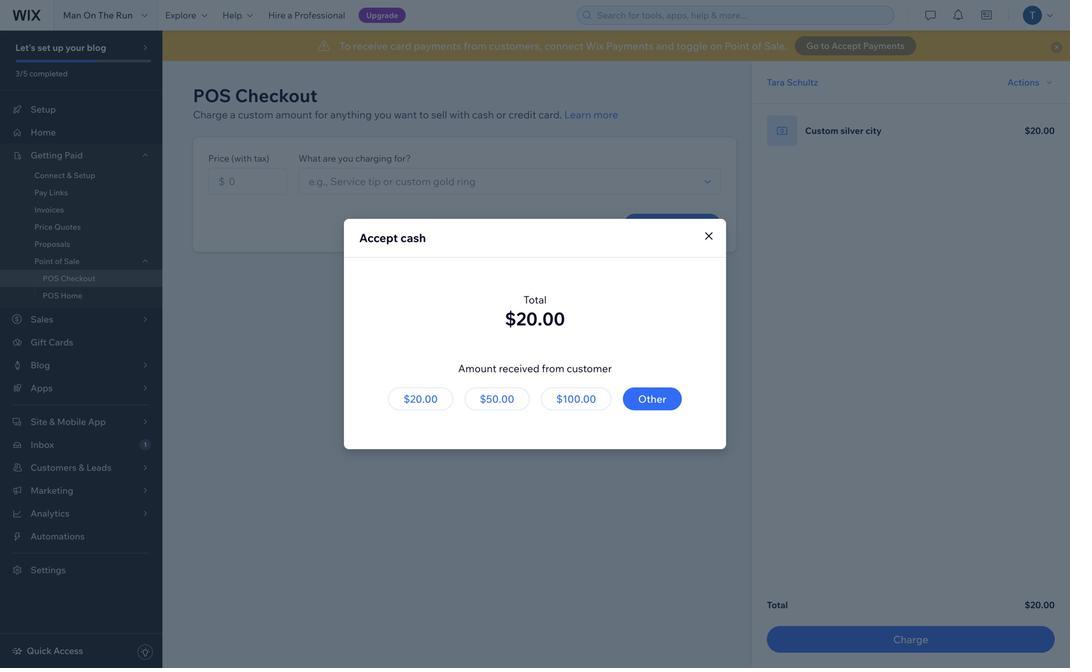 Task type: describe. For each thing, give the bounding box(es) containing it.
1 horizontal spatial from
[[542, 362, 564, 375]]

sale
[[64, 257, 80, 266]]

blog
[[87, 42, 106, 53]]

total $20.00
[[505, 294, 565, 330]]

go to accept payments
[[806, 40, 905, 51]]

sell
[[431, 108, 447, 121]]

sidebar element
[[0, 31, 162, 669]]

card.
[[539, 108, 562, 121]]

want
[[394, 108, 417, 121]]

settings link
[[0, 559, 162, 582]]

connect
[[544, 39, 583, 52]]

price quotes link
[[0, 218, 162, 236]]

card
[[390, 39, 411, 52]]

of inside dropdown button
[[55, 257, 62, 266]]

proposals
[[34, 239, 70, 249]]

amount
[[276, 108, 312, 121]]

credit
[[508, 108, 536, 121]]

go to accept payments button
[[795, 36, 916, 55]]

run
[[116, 10, 133, 21]]

inbox
[[31, 439, 54, 451]]

connect
[[34, 171, 65, 180]]

learn
[[564, 108, 591, 121]]

or
[[496, 108, 506, 121]]

1 vertical spatial you
[[338, 153, 353, 164]]

proposals link
[[0, 236, 162, 253]]

hire a professional
[[268, 10, 345, 21]]

gift
[[31, 337, 47, 348]]

toggle
[[676, 39, 708, 52]]

your
[[66, 42, 85, 53]]

$20.00 button
[[388, 388, 453, 411]]

getting paid button
[[0, 144, 162, 167]]

pay
[[34, 188, 47, 197]]

price (with tax)
[[208, 153, 269, 164]]

cards
[[49, 337, 73, 348]]

charge inside pos checkout charge a custom amount for anything you want to sell with cash or credit card. learn more
[[193, 108, 228, 121]]

other
[[638, 393, 666, 406]]

3/5 completed
[[15, 69, 68, 78]]

to
[[339, 39, 351, 52]]

professional
[[294, 10, 345, 21]]

connect & setup
[[34, 171, 95, 180]]

to receive card payments from customers, connect wix payments and toggle on point of sale.
[[339, 39, 787, 52]]

pos home link
[[0, 287, 162, 304]]

add
[[650, 219, 670, 232]]

city
[[866, 125, 882, 136]]

$50.00 button
[[464, 388, 530, 411]]

getting paid
[[31, 150, 83, 161]]

tara schultz button
[[767, 77, 818, 88]]

tax)
[[254, 153, 269, 164]]

point inside the point of sale dropdown button
[[34, 257, 53, 266]]

quick access
[[27, 646, 83, 657]]

pos for pos checkout charge a custom amount for anything you want to sell with cash or credit card. learn more
[[193, 84, 231, 107]]

pos for pos home
[[43, 291, 59, 301]]

total for total $20.00
[[523, 294, 547, 306]]

more
[[593, 108, 618, 121]]

Search for tools, apps, help & more... field
[[593, 6, 890, 24]]

pos home
[[43, 291, 82, 301]]

pos checkout link
[[0, 270, 162, 287]]

set
[[37, 42, 51, 53]]

pos checkout
[[43, 274, 95, 283]]

man on the run
[[63, 10, 133, 21]]

payments inside button
[[863, 40, 905, 51]]

and
[[656, 39, 674, 52]]

explore
[[165, 10, 196, 21]]

0 horizontal spatial payments
[[606, 39, 654, 52]]

price for price quotes
[[34, 222, 53, 232]]

charge inside "button"
[[893, 634, 928, 646]]

pay links
[[34, 188, 68, 197]]

go
[[806, 40, 819, 51]]

what
[[298, 153, 321, 164]]

getting
[[31, 150, 62, 161]]

charging
[[355, 153, 392, 164]]

custom silver city
[[805, 125, 882, 136]]

What are you charging for? field
[[305, 169, 699, 194]]

add to cart button
[[624, 214, 721, 237]]

with
[[449, 108, 470, 121]]

schultz
[[787, 77, 818, 88]]

invoices
[[34, 205, 64, 215]]

checkout for pos checkout
[[61, 274, 95, 283]]

gift cards link
[[0, 331, 162, 354]]

links
[[49, 188, 68, 197]]

price for price (with tax)
[[208, 153, 229, 164]]

accept inside button
[[832, 40, 861, 51]]

price quotes
[[34, 222, 81, 232]]

0 horizontal spatial cash
[[400, 231, 426, 245]]



Task type: locate. For each thing, give the bounding box(es) containing it.
let's set up your blog
[[15, 42, 106, 53]]

1 vertical spatial price
[[34, 222, 53, 232]]

to for go
[[821, 40, 830, 51]]

2 vertical spatial to
[[673, 219, 683, 232]]

connect & setup link
[[0, 167, 162, 184]]

a right the hire at left top
[[288, 10, 292, 21]]

0 vertical spatial to
[[821, 40, 830, 51]]

pos
[[193, 84, 231, 107], [43, 274, 59, 283], [43, 291, 59, 301]]

of left sale
[[55, 257, 62, 266]]

$50.00
[[480, 393, 514, 406]]

on
[[710, 39, 722, 52]]

to left sell
[[419, 108, 429, 121]]

up
[[53, 42, 64, 53]]

add to cart
[[650, 219, 706, 232]]

1 vertical spatial to
[[419, 108, 429, 121]]

pos inside pos checkout link
[[43, 274, 59, 283]]

1 vertical spatial total
[[767, 600, 788, 611]]

customer
[[567, 362, 612, 375]]

to right go
[[821, 40, 830, 51]]

0 horizontal spatial to
[[419, 108, 429, 121]]

to receive card payments from customers, connect wix payments and toggle on point of sale. alert
[[162, 31, 1070, 61]]

1 vertical spatial home
[[61, 291, 82, 301]]

setup inside "link"
[[31, 104, 56, 115]]

0 vertical spatial home
[[31, 127, 56, 138]]

1 horizontal spatial a
[[288, 10, 292, 21]]

hire a professional link
[[261, 0, 353, 31]]

of
[[752, 39, 762, 52], [55, 257, 62, 266]]

to inside button
[[821, 40, 830, 51]]

0 horizontal spatial accept
[[359, 231, 398, 245]]

checkout inside sidebar element
[[61, 274, 95, 283]]

point
[[725, 39, 750, 52], [34, 257, 53, 266]]

of inside alert
[[752, 39, 762, 52]]

sale.
[[764, 39, 787, 52]]

1 horizontal spatial checkout
[[235, 84, 317, 107]]

0 vertical spatial charge
[[193, 108, 228, 121]]

point inside to receive card payments from customers, connect wix payments and toggle on point of sale. alert
[[725, 39, 750, 52]]

1 vertical spatial charge
[[893, 634, 928, 646]]

0 horizontal spatial price
[[34, 222, 53, 232]]

customers,
[[489, 39, 542, 52]]

to right add
[[673, 219, 683, 232]]

1 horizontal spatial price
[[208, 153, 229, 164]]

0 vertical spatial you
[[374, 108, 392, 121]]

you
[[374, 108, 392, 121], [338, 153, 353, 164]]

price
[[208, 153, 229, 164], [34, 222, 53, 232]]

0 horizontal spatial from
[[464, 39, 487, 52]]

1 horizontal spatial home
[[61, 291, 82, 301]]

checkout up amount
[[235, 84, 317, 107]]

setup right &
[[74, 171, 95, 180]]

checkout up the pos home link
[[61, 274, 95, 283]]

0 vertical spatial point
[[725, 39, 750, 52]]

0 vertical spatial checkout
[[235, 84, 317, 107]]

automations link
[[0, 525, 162, 548]]

1 vertical spatial of
[[55, 257, 62, 266]]

you right are on the left of page
[[338, 153, 353, 164]]

tara
[[767, 77, 785, 88]]

point of sale button
[[0, 253, 162, 270]]

man
[[63, 10, 81, 21]]

1 vertical spatial a
[[230, 108, 236, 121]]

1 horizontal spatial point
[[725, 39, 750, 52]]

setup down the 3/5 completed
[[31, 104, 56, 115]]

price down invoices at the top
[[34, 222, 53, 232]]

gift cards
[[31, 337, 73, 348]]

total for total
[[767, 600, 788, 611]]

invoices link
[[0, 201, 162, 218]]

to for add
[[673, 219, 683, 232]]

accept
[[832, 40, 861, 51], [359, 231, 398, 245]]

upgrade
[[366, 11, 398, 20]]

let's
[[15, 42, 35, 53]]

learn more link
[[564, 107, 618, 122]]

0 vertical spatial total
[[523, 294, 547, 306]]

(with
[[231, 153, 252, 164]]

pay links link
[[0, 184, 162, 201]]

checkout
[[235, 84, 317, 107], [61, 274, 95, 283]]

0 horizontal spatial charge
[[193, 108, 228, 121]]

for?
[[394, 153, 411, 164]]

1 horizontal spatial payments
[[863, 40, 905, 51]]

1
[[144, 441, 147, 449]]

0 horizontal spatial point
[[34, 257, 53, 266]]

access
[[54, 646, 83, 657]]

pos checkout charge a custom amount for anything you want to sell with cash or credit card. learn more
[[193, 84, 618, 121]]

anything
[[330, 108, 372, 121]]

1 horizontal spatial of
[[752, 39, 762, 52]]

1 horizontal spatial setup
[[74, 171, 95, 180]]

0 horizontal spatial home
[[31, 127, 56, 138]]

0 vertical spatial cash
[[472, 108, 494, 121]]

custom
[[805, 125, 838, 136]]

cash
[[472, 108, 494, 121], [400, 231, 426, 245]]

1 horizontal spatial to
[[673, 219, 683, 232]]

Price (with tax) number field
[[225, 169, 281, 194]]

charge button
[[767, 627, 1055, 653]]

amount received from customer
[[458, 362, 612, 375]]

charge
[[193, 108, 228, 121], [893, 634, 928, 646]]

wix
[[586, 39, 604, 52]]

payments
[[414, 39, 461, 52]]

help button
[[215, 0, 261, 31]]

from right received
[[542, 362, 564, 375]]

you left want
[[374, 108, 392, 121]]

&
[[67, 171, 72, 180]]

0 vertical spatial accept
[[832, 40, 861, 51]]

1 horizontal spatial total
[[767, 600, 788, 611]]

automations
[[31, 531, 85, 542]]

1 horizontal spatial charge
[[893, 634, 928, 646]]

from
[[464, 39, 487, 52], [542, 362, 564, 375]]

0 vertical spatial a
[[288, 10, 292, 21]]

receive
[[353, 39, 388, 52]]

price inside sidebar element
[[34, 222, 53, 232]]

help
[[222, 10, 242, 21]]

for
[[315, 108, 328, 121]]

total inside total $20.00
[[523, 294, 547, 306]]

1 vertical spatial from
[[542, 362, 564, 375]]

1 horizontal spatial you
[[374, 108, 392, 121]]

a left custom
[[230, 108, 236, 121]]

0 horizontal spatial of
[[55, 257, 62, 266]]

$100.00 button
[[541, 388, 611, 411]]

pos for pos checkout
[[43, 274, 59, 283]]

1 vertical spatial cash
[[400, 231, 426, 245]]

upgrade button
[[359, 8, 406, 23]]

payments
[[606, 39, 654, 52], [863, 40, 905, 51]]

0 vertical spatial price
[[208, 153, 229, 164]]

$20.00 inside button
[[404, 393, 438, 406]]

hire
[[268, 10, 286, 21]]

home down pos checkout on the left top of page
[[61, 291, 82, 301]]

2 horizontal spatial to
[[821, 40, 830, 51]]

checkout inside pos checkout charge a custom amount for anything you want to sell with cash or credit card. learn more
[[235, 84, 317, 107]]

paid
[[64, 150, 83, 161]]

amount
[[458, 362, 497, 375]]

checkout for pos checkout charge a custom amount for anything you want to sell with cash or credit card. learn more
[[235, 84, 317, 107]]

pos inside pos checkout charge a custom amount for anything you want to sell with cash or credit card. learn more
[[193, 84, 231, 107]]

2 vertical spatial pos
[[43, 291, 59, 301]]

point of sale
[[34, 257, 80, 266]]

received
[[499, 362, 540, 375]]

quick
[[27, 646, 52, 657]]

1 horizontal spatial accept
[[832, 40, 861, 51]]

home link
[[0, 121, 162, 144]]

1 vertical spatial pos
[[43, 274, 59, 283]]

0 horizontal spatial you
[[338, 153, 353, 164]]

from inside to receive card payments from customers, connect wix payments and toggle on point of sale. alert
[[464, 39, 487, 52]]

home up getting
[[31, 127, 56, 138]]

0 vertical spatial pos
[[193, 84, 231, 107]]

setup link
[[0, 98, 162, 121]]

0 vertical spatial from
[[464, 39, 487, 52]]

you inside pos checkout charge a custom amount for anything you want to sell with cash or credit card. learn more
[[374, 108, 392, 121]]

0 horizontal spatial total
[[523, 294, 547, 306]]

0 vertical spatial of
[[752, 39, 762, 52]]

0 horizontal spatial a
[[230, 108, 236, 121]]

1 vertical spatial checkout
[[61, 274, 95, 283]]

quick access button
[[11, 646, 83, 657]]

0 horizontal spatial checkout
[[61, 274, 95, 283]]

to inside pos checkout charge a custom amount for anything you want to sell with cash or credit card. learn more
[[419, 108, 429, 121]]

to inside button
[[673, 219, 683, 232]]

1 vertical spatial point
[[34, 257, 53, 266]]

price left (with
[[208, 153, 229, 164]]

cart
[[685, 219, 706, 232]]

1 vertical spatial accept
[[359, 231, 398, 245]]

silver
[[840, 125, 864, 136]]

from right payments
[[464, 39, 487, 52]]

other button
[[623, 388, 682, 411]]

1 horizontal spatial cash
[[472, 108, 494, 121]]

point down proposals
[[34, 257, 53, 266]]

quotes
[[54, 222, 81, 232]]

1 vertical spatial setup
[[74, 171, 95, 180]]

on
[[83, 10, 96, 21]]

custom
[[238, 108, 273, 121]]

cash inside pos checkout charge a custom amount for anything you want to sell with cash or credit card. learn more
[[472, 108, 494, 121]]

0 horizontal spatial setup
[[31, 104, 56, 115]]

a inside pos checkout charge a custom amount for anything you want to sell with cash or credit card. learn more
[[230, 108, 236, 121]]

0 vertical spatial setup
[[31, 104, 56, 115]]

of left sale.
[[752, 39, 762, 52]]

point right on
[[725, 39, 750, 52]]



Task type: vqa. For each thing, say whether or not it's contained in the screenshot.
POS Checkout Charge a custom amount for anything you want to sell with cash or credit card. Learn more's Checkout
yes



